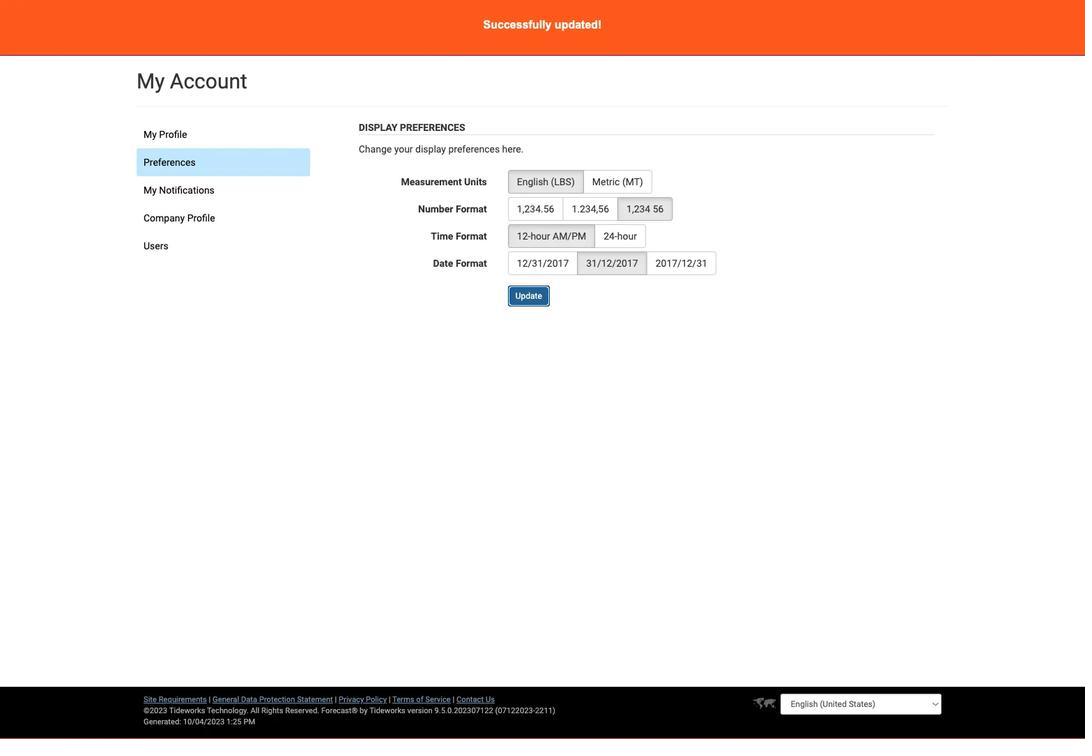 Task type: describe. For each thing, give the bounding box(es) containing it.
contact
[[456, 695, 484, 704]]

metric (mt)
[[592, 176, 643, 187]]

account
[[170, 69, 247, 93]]

24-
[[604, 230, 617, 242]]

(07122023-
[[495, 706, 535, 715]]

preferences
[[448, 143, 500, 155]]

service
[[425, 695, 451, 704]]

time format
[[431, 230, 487, 242]]

date
[[433, 258, 453, 269]]

forecast®
[[321, 706, 358, 715]]

measurement units
[[401, 176, 487, 187]]

my account
[[137, 69, 247, 93]]

my for my notifications
[[144, 184, 157, 196]]

of
[[416, 695, 423, 704]]

successfully
[[483, 18, 552, 31]]

display
[[415, 143, 446, 155]]

statement
[[297, 695, 333, 704]]

2 | from the left
[[335, 695, 337, 704]]

2017/12/31
[[656, 258, 707, 269]]

1 | from the left
[[209, 695, 211, 704]]

1,234.56
[[517, 203, 554, 215]]

12-
[[517, 230, 531, 242]]

0 vertical spatial preferences
[[400, 122, 465, 133]]

policy
[[366, 695, 387, 704]]

number format
[[418, 203, 487, 215]]

company
[[144, 212, 185, 224]]

version
[[407, 706, 433, 715]]

change your display preferences here.
[[359, 143, 524, 155]]

(lbs)
[[551, 176, 575, 187]]

technology.
[[207, 706, 249, 715]]

general
[[213, 695, 239, 704]]

contact us link
[[456, 695, 495, 704]]

by
[[360, 706, 368, 715]]

1,234 56
[[627, 203, 664, 215]]

units
[[464, 176, 487, 187]]

time
[[431, 230, 453, 242]]

3 | from the left
[[389, 695, 391, 704]]

(mt)
[[622, 176, 643, 187]]

profile for company profile
[[187, 212, 215, 224]]

format for time format
[[456, 230, 487, 242]]

4 | from the left
[[453, 695, 455, 704]]

format for date format
[[456, 258, 487, 269]]

1,234
[[627, 203, 650, 215]]

hour for 24-
[[617, 230, 637, 242]]

1 vertical spatial preferences
[[144, 156, 196, 168]]

site
[[144, 695, 157, 704]]

privacy policy link
[[339, 695, 387, 704]]

generated:
[[144, 717, 181, 727]]

9.5.0.202307122
[[435, 706, 493, 715]]

privacy
[[339, 695, 364, 704]]



Task type: vqa. For each thing, say whether or not it's contained in the screenshot.
10/04/2023
yes



Task type: locate. For each thing, give the bounding box(es) containing it.
©2023 tideworks
[[144, 706, 205, 715]]

tideworks
[[369, 706, 405, 715]]

users
[[144, 240, 168, 252]]

0 vertical spatial my
[[137, 69, 165, 93]]

format right date
[[456, 258, 487, 269]]

0 vertical spatial profile
[[159, 129, 187, 140]]

| left general in the bottom of the page
[[209, 695, 211, 704]]

24-hour
[[604, 230, 637, 242]]

profile down notifications
[[187, 212, 215, 224]]

my up my profile
[[137, 69, 165, 93]]

site requirements link
[[144, 695, 207, 704]]

2 format from the top
[[456, 230, 487, 242]]

preferences
[[400, 122, 465, 133], [144, 156, 196, 168]]

my notifications
[[144, 184, 215, 196]]

general data protection statement link
[[213, 695, 333, 704]]

my up company
[[144, 184, 157, 196]]

company profile
[[144, 212, 215, 224]]

56
[[653, 203, 664, 215]]

hour down 1,234
[[617, 230, 637, 242]]

0 horizontal spatial hour
[[531, 230, 550, 242]]

number
[[418, 203, 453, 215]]

1 horizontal spatial preferences
[[400, 122, 465, 133]]

update
[[516, 291, 542, 301]]

terms of service link
[[392, 695, 451, 704]]

1.234,56
[[572, 203, 609, 215]]

1 vertical spatial my
[[144, 129, 157, 140]]

terms
[[392, 695, 414, 704]]

0 horizontal spatial preferences
[[144, 156, 196, 168]]

english (lbs)
[[517, 176, 575, 187]]

site requirements | general data protection statement | privacy policy | terms of service | contact us ©2023 tideworks technology. all rights reserved. forecast® by tideworks version 9.5.0.202307122 (07122023-2211) generated: 10/04/2023 1:25 pm
[[144, 695, 555, 727]]

format
[[456, 203, 487, 215], [456, 230, 487, 242], [456, 258, 487, 269]]

1 vertical spatial format
[[456, 230, 487, 242]]

updated!
[[555, 18, 602, 31]]

12/31/2017
[[517, 258, 569, 269]]

| up 'tideworks'
[[389, 695, 391, 704]]

10/04/2023
[[183, 717, 225, 727]]

1 hour from the left
[[531, 230, 550, 242]]

update button
[[508, 286, 550, 307]]

format right time
[[456, 230, 487, 242]]

0 vertical spatial format
[[456, 203, 487, 215]]

2 hour from the left
[[617, 230, 637, 242]]

2211)
[[535, 706, 555, 715]]

1:25
[[227, 717, 242, 727]]

hour up 12/31/2017
[[531, 230, 550, 242]]

2 vertical spatial format
[[456, 258, 487, 269]]

31/12/2017
[[586, 258, 638, 269]]

1 horizontal spatial hour
[[617, 230, 637, 242]]

| up forecast®
[[335, 695, 337, 704]]

here.
[[502, 143, 524, 155]]

display preferences
[[359, 122, 465, 133]]

your
[[394, 143, 413, 155]]

hour for 12-
[[531, 230, 550, 242]]

change
[[359, 143, 392, 155]]

my for my profile
[[144, 129, 157, 140]]

preferences up display
[[400, 122, 465, 133]]

am/pm
[[553, 230, 586, 242]]

successfully updated!
[[483, 18, 602, 31]]

3 format from the top
[[456, 258, 487, 269]]

date format
[[433, 258, 487, 269]]

us
[[486, 695, 495, 704]]

requirements
[[159, 695, 207, 704]]

all
[[251, 706, 259, 715]]

my profile
[[144, 129, 187, 140]]

protection
[[259, 695, 295, 704]]

display
[[359, 122, 397, 133]]

my up my notifications
[[144, 129, 157, 140]]

preferences down my profile
[[144, 156, 196, 168]]

| up 9.5.0.202307122
[[453, 695, 455, 704]]

profile up my notifications
[[159, 129, 187, 140]]

|
[[209, 695, 211, 704], [335, 695, 337, 704], [389, 695, 391, 704], [453, 695, 455, 704]]

notifications
[[159, 184, 215, 196]]

12-hour am/pm
[[517, 230, 586, 242]]

rights
[[261, 706, 283, 715]]

profile for my profile
[[159, 129, 187, 140]]

format for number format
[[456, 203, 487, 215]]

reserved.
[[285, 706, 319, 715]]

data
[[241, 695, 257, 704]]

my
[[137, 69, 165, 93], [144, 129, 157, 140], [144, 184, 157, 196]]

english
[[517, 176, 549, 187]]

profile
[[159, 129, 187, 140], [187, 212, 215, 224]]

format down 'units'
[[456, 203, 487, 215]]

2 vertical spatial my
[[144, 184, 157, 196]]

1 vertical spatial profile
[[187, 212, 215, 224]]

my for my account
[[137, 69, 165, 93]]

metric
[[592, 176, 620, 187]]

pm
[[244, 717, 255, 727]]

hour
[[531, 230, 550, 242], [617, 230, 637, 242]]

measurement
[[401, 176, 462, 187]]

1 format from the top
[[456, 203, 487, 215]]



